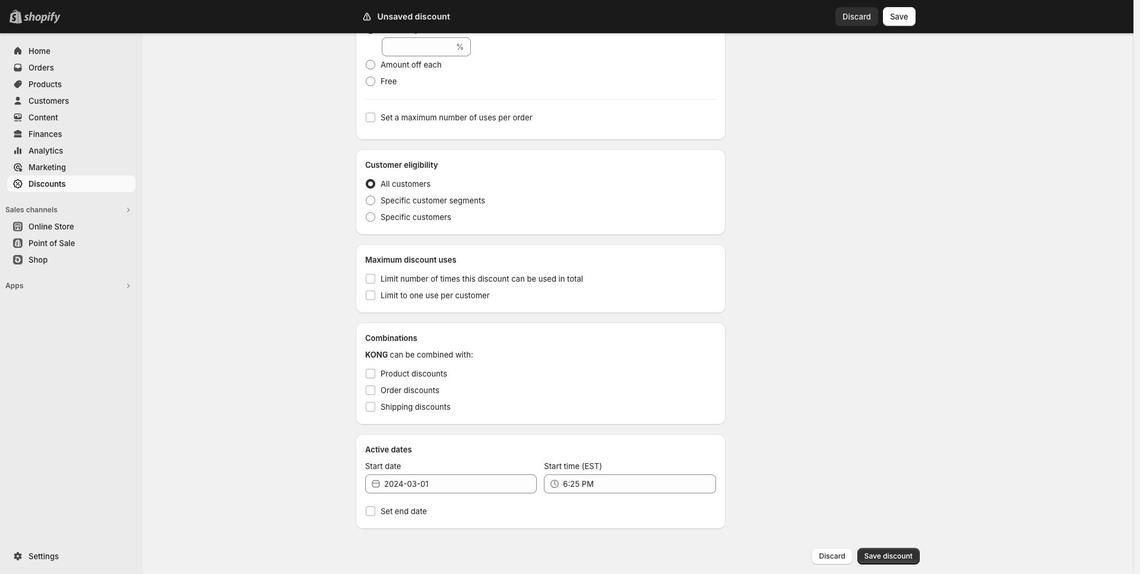 Task type: vqa. For each thing, say whether or not it's contained in the screenshot.
Search collections text field
no



Task type: locate. For each thing, give the bounding box(es) containing it.
None text field
[[382, 37, 454, 56]]

YYYY-MM-DD text field
[[384, 475, 537, 494]]



Task type: describe. For each thing, give the bounding box(es) containing it.
Enter time text field
[[563, 475, 716, 494]]

shopify image
[[24, 12, 61, 24]]



